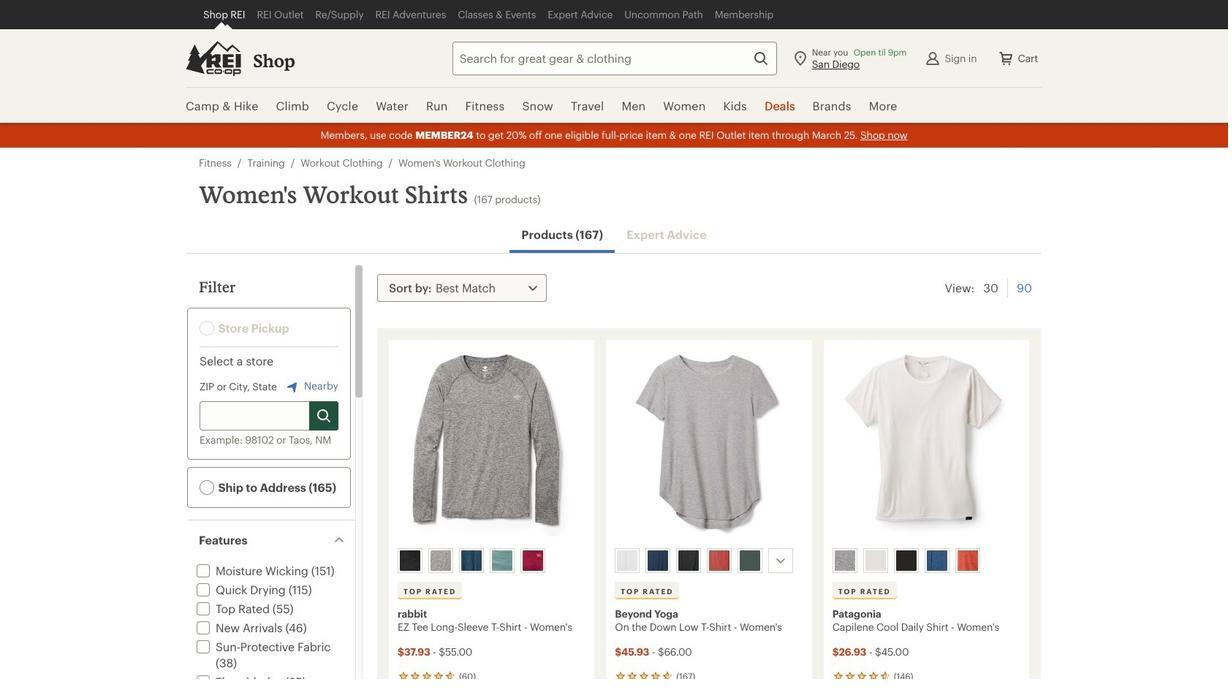 Task type: vqa. For each thing, say whether or not it's contained in the screenshot.
rightmost the 'so'
no



Task type: describe. For each thing, give the bounding box(es) containing it.
nocturnal navy image
[[648, 551, 669, 571]]

expand color swatches image
[[773, 552, 790, 570]]

Search for great gear & clothing text field
[[452, 41, 777, 75]]

oil teal image
[[492, 551, 513, 571]]

group for the beyond yoga on the down low t-shirt - women's 0 image
[[612, 546, 805, 576]]

vivacious image
[[523, 551, 543, 571]]

add filter: ship to address (165) image
[[200, 481, 214, 495]]

storm heather image
[[740, 551, 761, 571]]

white image
[[866, 551, 886, 571]]

black image
[[896, 551, 917, 571]]

charcoal heather image
[[431, 551, 451, 571]]

berry rose heather image
[[710, 551, 730, 571]]

viking blue/navy blue x-dye image
[[927, 551, 948, 571]]

rei co-op, go to rei.com home page image
[[186, 41, 241, 76]]

search image
[[752, 49, 770, 67]]



Task type: locate. For each thing, give the bounding box(es) containing it.
0 horizontal spatial group
[[395, 546, 588, 576]]

1 horizontal spatial group
[[612, 546, 805, 576]]

2 group from the left
[[612, 546, 805, 576]]

nearby location image
[[284, 378, 302, 396]]

1 group from the left
[[395, 546, 588, 576]]

pimento red/coho coral x-dye image
[[958, 551, 978, 571]]

cloud white image
[[618, 551, 638, 571]]

shopping cart is empty image
[[998, 49, 1015, 67]]

darkest night image
[[679, 551, 699, 571]]

None field
[[452, 41, 777, 75]]

feather grey image
[[835, 551, 855, 571]]

beyond yoga on the down low t-shirt - women's 0 image
[[615, 349, 804, 543]]

None search field
[[426, 41, 777, 75]]

3 group from the left
[[830, 546, 1023, 576]]

rabbit ez tee long-sleeve t-shirt - women's 0 image
[[398, 349, 586, 543]]

black image
[[400, 551, 421, 571]]

None text field
[[200, 402, 339, 431]]

banner
[[0, 0, 1229, 124]]

eclipse heather image
[[462, 551, 482, 571]]

search for stores image
[[315, 407, 333, 425]]

2 horizontal spatial group
[[830, 546, 1023, 576]]

group for rabbit ez tee long-sleeve t-shirt - women's 0 image at the bottom left of the page
[[395, 546, 588, 576]]

group
[[395, 546, 588, 576], [612, 546, 805, 576], [830, 546, 1023, 576]]



